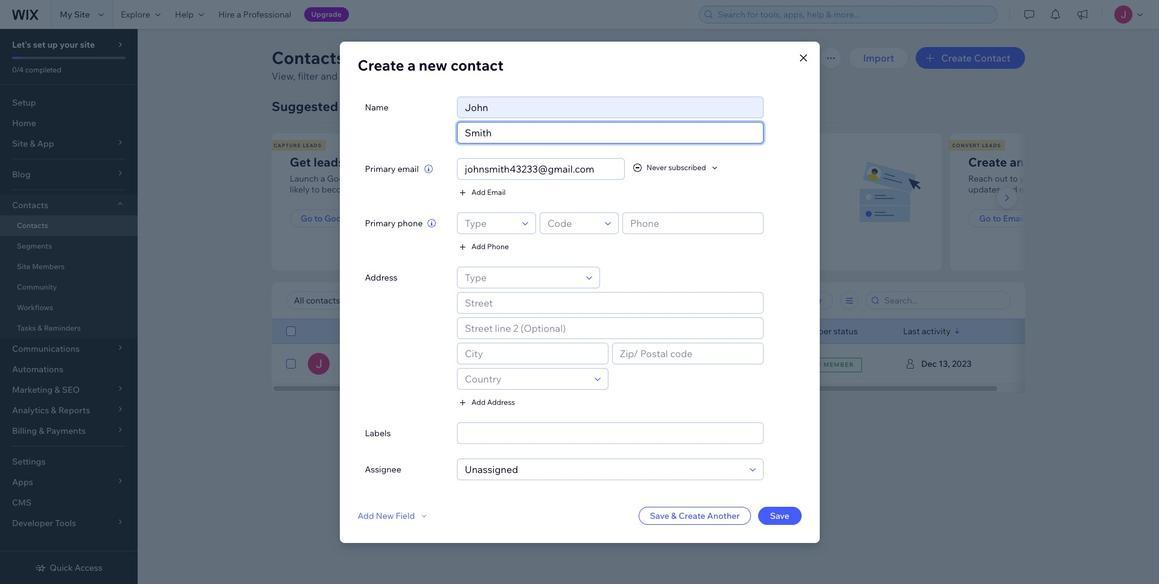 Task type: describe. For each thing, give the bounding box(es) containing it.
james peterson image
[[308, 353, 330, 375]]

new
[[419, 56, 447, 74]]

1 type field from the top
[[461, 213, 519, 233]]

capture leads
[[274, 142, 322, 149]]

filter button
[[780, 292, 833, 310]]

settings link
[[0, 452, 138, 472]]

file.
[[648, 184, 662, 195]]

filter
[[298, 70, 319, 82]]

by
[[683, 173, 693, 184]]

1 vertical spatial google
[[327, 173, 356, 184]]

james.peterson1902@gmail.com
[[483, 359, 614, 369]]

segments link
[[0, 236, 138, 257]]

professional
[[243, 9, 291, 20]]

Search for tools, apps, help & more... field
[[714, 6, 993, 23]]

go to google ads button
[[290, 209, 382, 228]]

go to email marketing
[[979, 213, 1067, 224]]

create an email campaign reach out to your subscribers with newsletters, updates and more.
[[968, 155, 1153, 195]]

workflows
[[17, 303, 53, 312]]

Unsaved view field
[[290, 292, 374, 309]]

to down updates
[[993, 213, 1001, 224]]

0 vertical spatial email
[[487, 188, 506, 197]]

leads. inside get leads with google ads launch a google ads campaign to target people likely to become leads.
[[356, 184, 379, 195]]

contact
[[974, 52, 1011, 64]]

contacts
[[647, 173, 681, 184]]

Code field
[[544, 213, 601, 233]]

phone
[[397, 218, 423, 228]]

save for save & create another
[[650, 510, 669, 521]]

0 vertical spatial member
[[798, 326, 832, 337]]

convert leads
[[952, 142, 1001, 149]]

site's
[[424, 70, 446, 82]]

last activity
[[903, 326, 951, 337]]

primary for primary phone
[[365, 218, 396, 228]]

primary for primary email
[[365, 163, 396, 174]]

add new field
[[358, 510, 415, 521]]

activity
[[922, 326, 951, 337]]

help button
[[168, 0, 211, 29]]

field
[[396, 510, 415, 521]]

setup link
[[0, 92, 138, 113]]

upgrade button
[[304, 7, 349, 22]]

First name field
[[461, 97, 759, 117]]

Street field
[[461, 292, 759, 313]]

home link
[[0, 113, 138, 133]]

go for create
[[979, 213, 991, 224]]

or
[[796, 173, 805, 184]]

get
[[290, 155, 311, 170]]

2 vertical spatial email
[[483, 326, 504, 337]]

another
[[707, 510, 740, 521]]

go for get
[[301, 213, 312, 224]]

upgrade
[[311, 10, 342, 19]]

tasks & reminders link
[[0, 318, 138, 339]]

customers
[[449, 70, 496, 82]]

Last name field
[[461, 122, 759, 143]]

out
[[995, 173, 1008, 184]]

add inside grow your contact list add contacts by importing them via gmail or a csv file.
[[629, 173, 645, 184]]

dec
[[921, 359, 937, 369]]

list
[[739, 155, 756, 170]]

save for save
[[770, 510, 789, 521]]

your inside grow your contact list add contacts by importing them via gmail or a csv file.
[[663, 155, 689, 170]]

add email
[[472, 188, 506, 197]]

let's set up your site
[[12, 39, 95, 50]]

a right hire in the left top of the page
[[237, 9, 241, 20]]

of
[[391, 70, 400, 82]]

add phone
[[472, 242, 509, 251]]

hire a professional
[[218, 9, 291, 20]]

save & create another button
[[639, 507, 751, 525]]

1 vertical spatial email
[[1003, 213, 1025, 224]]

hire
[[218, 9, 235, 20]]

you
[[361, 98, 384, 114]]

reminders
[[44, 324, 81, 333]]

contacts inside contacts popup button
[[12, 200, 48, 211]]

an
[[1010, 155, 1024, 170]]

0 vertical spatial ads
[[420, 155, 443, 170]]

go to google ads
[[301, 213, 371, 224]]

Email field
[[461, 158, 621, 179]]

reach
[[968, 173, 993, 184]]

updates
[[968, 184, 1001, 195]]

0 horizontal spatial email
[[397, 163, 419, 174]]

them
[[736, 173, 756, 184]]

add for add new field
[[358, 510, 374, 521]]

1 vertical spatial member
[[824, 361, 854, 369]]

& for create
[[671, 510, 677, 521]]

target
[[426, 173, 450, 184]]

suggested for you
[[272, 98, 384, 114]]

create for create an email campaign reach out to your subscribers with newsletters, updates and more.
[[968, 155, 1007, 170]]

0 horizontal spatial and
[[321, 70, 338, 82]]

segments
[[17, 241, 52, 251]]

home
[[12, 118, 36, 129]]

for
[[341, 98, 359, 114]]

primary phone
[[365, 218, 423, 228]]

view,
[[272, 70, 295, 82]]

quick
[[50, 563, 73, 573]]

save button
[[758, 507, 801, 525]]

name
[[365, 102, 388, 113]]

list containing get leads with google ads
[[270, 133, 1159, 270]]

status
[[833, 326, 858, 337]]

suggested
[[272, 98, 338, 114]]

become
[[322, 184, 354, 195]]

with inside get leads with google ads launch a google ads campaign to target people likely to become leads.
[[347, 155, 372, 170]]

add address button
[[457, 397, 515, 408]]

workflows link
[[0, 298, 138, 318]]

cms link
[[0, 493, 138, 513]]

your inside sidebar element
[[60, 39, 78, 50]]

set
[[33, 39, 45, 50]]

contacts
[[645, 142, 677, 149]]

ads inside button
[[356, 213, 371, 224]]

community
[[17, 283, 57, 292]]

import contacts
[[640, 213, 705, 224]]

my
[[60, 9, 72, 20]]

1 vertical spatial ads
[[358, 173, 373, 184]]

1 horizontal spatial and
[[498, 70, 515, 82]]

automations link
[[0, 359, 138, 380]]

import contacts button
[[629, 209, 716, 228]]

contacts link
[[0, 216, 138, 236]]



Task type: locate. For each thing, give the bounding box(es) containing it.
1 vertical spatial type field
[[461, 267, 583, 288]]

to down "become" on the top left of page
[[314, 213, 323, 224]]

member down status
[[824, 361, 854, 369]]

0 horizontal spatial campaign
[[375, 173, 414, 184]]

& left another
[[671, 510, 677, 521]]

csv
[[629, 184, 646, 195]]

campaign up "subscribers"
[[1060, 155, 1117, 170]]

2 vertical spatial site
[[806, 361, 822, 369]]

contacts inside contacts view, filter and manage all of your site's customers and leads.
[[272, 47, 345, 68]]

create inside save & create another button
[[679, 510, 705, 521]]

a inside grow your contact list add contacts by importing them via gmail or a csv file.
[[806, 173, 811, 184]]

create up you
[[358, 56, 404, 74]]

0 vertical spatial with
[[347, 155, 372, 170]]

0 vertical spatial &
[[37, 324, 42, 333]]

your
[[60, 39, 78, 50], [402, 70, 422, 82], [663, 155, 689, 170], [1020, 173, 1037, 184]]

completed
[[25, 65, 61, 74]]

address inside button
[[487, 398, 515, 407]]

manage
[[340, 70, 376, 82]]

1 horizontal spatial leads
[[982, 142, 1001, 149]]

and right customers
[[498, 70, 515, 82]]

never subscribed button
[[632, 162, 720, 173]]

get more contacts
[[613, 142, 677, 149]]

Search... field
[[881, 292, 1006, 309]]

import inside button
[[640, 213, 667, 224]]

filter
[[802, 295, 822, 306]]

site for site member
[[806, 361, 822, 369]]

leads for create
[[982, 142, 1001, 149]]

leads. inside contacts view, filter and manage all of your site's customers and leads.
[[517, 70, 544, 82]]

create inside create contact button
[[941, 52, 972, 64]]

create left contact
[[941, 52, 972, 64]]

never
[[647, 163, 667, 172]]

launch
[[290, 173, 319, 184]]

to
[[416, 173, 424, 184], [1010, 173, 1018, 184], [312, 184, 320, 195], [314, 213, 323, 224], [993, 213, 1001, 224]]

add address
[[472, 398, 515, 407]]

& inside button
[[671, 510, 677, 521]]

save & create another
[[650, 510, 740, 521]]

Zip/ Postal code field
[[616, 343, 759, 364]]

1 horizontal spatial site
[[74, 9, 90, 20]]

import for import contacts
[[640, 213, 667, 224]]

& for reminders
[[37, 324, 42, 333]]

contacts inside the import contacts button
[[669, 213, 705, 224]]

1 vertical spatial address
[[487, 398, 515, 407]]

& right tasks
[[37, 324, 42, 333]]

1 horizontal spatial &
[[671, 510, 677, 521]]

go down likely
[[301, 213, 312, 224]]

type field up add phone
[[461, 213, 519, 233]]

never subscribed
[[647, 163, 706, 172]]

import inside "button"
[[863, 52, 894, 64]]

2 type field from the top
[[461, 267, 583, 288]]

create inside create an email campaign reach out to your subscribers with newsletters, updates and more.
[[968, 155, 1007, 170]]

explore
[[121, 9, 150, 20]]

0/4
[[12, 65, 24, 74]]

email left marketing
[[1003, 213, 1025, 224]]

and right filter at the left
[[321, 70, 338, 82]]

1 vertical spatial &
[[671, 510, 677, 521]]

import down search for tools, apps, help & more... field at the top
[[863, 52, 894, 64]]

campaign left target
[[375, 173, 414, 184]]

& inside sidebar element
[[37, 324, 42, 333]]

1 horizontal spatial campaign
[[1060, 155, 1117, 170]]

2 horizontal spatial and
[[1002, 184, 1017, 195]]

1 vertical spatial contact
[[692, 155, 736, 170]]

site right my at top left
[[74, 9, 90, 20]]

1 save from the left
[[650, 510, 669, 521]]

add
[[629, 173, 645, 184], [472, 188, 486, 197], [472, 242, 486, 251], [472, 398, 486, 407], [358, 510, 374, 521]]

13,
[[939, 359, 950, 369]]

&
[[37, 324, 42, 333], [671, 510, 677, 521]]

to inside create an email campaign reach out to your subscribers with newsletters, updates and more.
[[1010, 173, 1018, 184]]

your right up
[[60, 39, 78, 50]]

site down member status
[[806, 361, 822, 369]]

save
[[650, 510, 669, 521], [770, 510, 789, 521]]

Street line 2 (Optional) field
[[461, 318, 759, 338]]

0 vertical spatial import
[[863, 52, 894, 64]]

contacts view, filter and manage all of your site's customers and leads.
[[272, 47, 546, 82]]

to right the "out"
[[1010, 173, 1018, 184]]

go inside go to email marketing button
[[979, 213, 991, 224]]

0 vertical spatial address
[[365, 272, 397, 283]]

members
[[32, 262, 65, 271]]

contacts
[[272, 47, 345, 68], [12, 200, 48, 211], [669, 213, 705, 224], [17, 221, 48, 230]]

assignee
[[365, 464, 401, 475]]

more
[[626, 142, 643, 149]]

leads. right "become" on the top left of page
[[356, 184, 379, 195]]

1 horizontal spatial contact
[[692, 155, 736, 170]]

address
[[365, 272, 397, 283], [487, 398, 515, 407]]

contacts inside contacts 'link'
[[17, 221, 48, 230]]

subscribed
[[668, 163, 706, 172]]

Country field
[[461, 369, 591, 389]]

to right likely
[[312, 184, 320, 195]]

leads for get
[[303, 142, 322, 149]]

add down grow
[[629, 173, 645, 184]]

leads right convert
[[982, 142, 1001, 149]]

City field
[[461, 343, 604, 364]]

import down file.
[[640, 213, 667, 224]]

contacts button
[[0, 195, 138, 216]]

your inside create an email campaign reach out to your subscribers with newsletters, updates and more.
[[1020, 173, 1037, 184]]

with
[[347, 155, 372, 170], [1087, 173, 1104, 184]]

0 vertical spatial primary
[[365, 163, 396, 174]]

site for site members
[[17, 262, 30, 271]]

0 horizontal spatial save
[[650, 510, 669, 521]]

None checkbox
[[286, 324, 296, 339]]

campaign inside get leads with google ads launch a google ads campaign to target people likely to become leads.
[[375, 173, 414, 184]]

all
[[379, 70, 389, 82]]

1 horizontal spatial address
[[487, 398, 515, 407]]

contact
[[451, 56, 504, 74], [692, 155, 736, 170]]

2 go from the left
[[979, 213, 991, 224]]

up
[[47, 39, 58, 50]]

add phone button
[[457, 241, 509, 252]]

member left status
[[798, 326, 832, 337]]

1 vertical spatial primary
[[365, 218, 396, 228]]

marketing
[[1027, 213, 1067, 224]]

campaign inside create an email campaign reach out to your subscribers with newsletters, updates and more.
[[1060, 155, 1117, 170]]

1 horizontal spatial save
[[770, 510, 789, 521]]

save inside save & create another button
[[650, 510, 669, 521]]

0 horizontal spatial site
[[17, 262, 30, 271]]

site inside sidebar element
[[17, 262, 30, 271]]

your down an
[[1020, 173, 1037, 184]]

2 vertical spatial google
[[324, 213, 354, 224]]

0 horizontal spatial leads
[[303, 142, 322, 149]]

and left more.
[[1002, 184, 1017, 195]]

add down people
[[472, 188, 486, 197]]

add new field button
[[358, 510, 429, 521]]

0 vertical spatial google
[[375, 155, 417, 170]]

leads up get
[[303, 142, 322, 149]]

2 leads from the left
[[982, 142, 1001, 149]]

my site
[[60, 9, 90, 20]]

google down leads
[[327, 173, 356, 184]]

1 vertical spatial campaign
[[375, 173, 414, 184]]

primary email
[[365, 163, 419, 174]]

email left target
[[397, 163, 419, 174]]

add left new
[[358, 510, 374, 521]]

create for create contact
[[941, 52, 972, 64]]

Type field
[[461, 213, 519, 233], [461, 267, 583, 288]]

and inside create an email campaign reach out to your subscribers with newsletters, updates and more.
[[1002, 184, 1017, 195]]

member status
[[798, 326, 858, 337]]

access
[[75, 563, 102, 573]]

1 vertical spatial import
[[640, 213, 667, 224]]

likely
[[290, 184, 310, 195]]

capture
[[274, 142, 301, 149]]

save inside save button
[[770, 510, 789, 521]]

grow your contact list add contacts by importing them via gmail or a csv file.
[[629, 155, 811, 195]]

ads left phone
[[356, 213, 371, 224]]

primary left phone
[[365, 218, 396, 228]]

1 go from the left
[[301, 213, 312, 224]]

2 vertical spatial ads
[[356, 213, 371, 224]]

new
[[376, 510, 394, 521]]

automations
[[12, 364, 63, 375]]

1 vertical spatial leads.
[[356, 184, 379, 195]]

0 horizontal spatial contact
[[451, 56, 504, 74]]

site members
[[17, 262, 65, 271]]

google down "become" on the top left of page
[[324, 213, 354, 224]]

google inside button
[[324, 213, 354, 224]]

go
[[301, 213, 312, 224], [979, 213, 991, 224]]

with right "subscribers"
[[1087, 173, 1104, 184]]

1 horizontal spatial with
[[1087, 173, 1104, 184]]

0 vertical spatial type field
[[461, 213, 519, 233]]

2 horizontal spatial site
[[806, 361, 822, 369]]

convert
[[952, 142, 980, 149]]

list
[[270, 133, 1159, 270]]

email right an
[[1026, 155, 1058, 170]]

2023
[[952, 359, 972, 369]]

1 leads from the left
[[303, 142, 322, 149]]

get
[[613, 142, 625, 149]]

a
[[237, 9, 241, 20], [407, 56, 416, 74], [321, 173, 325, 184], [806, 173, 811, 184]]

tasks & reminders
[[17, 324, 81, 333]]

1 horizontal spatial go
[[979, 213, 991, 224]]

0 horizontal spatial go
[[301, 213, 312, 224]]

email
[[1026, 155, 1058, 170], [397, 163, 419, 174]]

1 horizontal spatial leads.
[[517, 70, 544, 82]]

0 horizontal spatial address
[[365, 272, 397, 283]]

import for import
[[863, 52, 894, 64]]

create contact button
[[916, 47, 1025, 69]]

your inside contacts view, filter and manage all of your site's customers and leads.
[[402, 70, 422, 82]]

quick access button
[[35, 563, 102, 573]]

setup
[[12, 97, 36, 108]]

gmail
[[771, 173, 794, 184]]

grow
[[629, 155, 660, 170]]

contact right site's
[[451, 56, 504, 74]]

type field down phone
[[461, 267, 583, 288]]

None checkbox
[[286, 357, 296, 371]]

email up the city field
[[483, 326, 504, 337]]

people
[[452, 173, 479, 184]]

importing
[[695, 173, 734, 184]]

1 vertical spatial with
[[1087, 173, 1104, 184]]

contact up importing
[[692, 155, 736, 170]]

add for add phone
[[472, 242, 486, 251]]

to left target
[[416, 173, 424, 184]]

create contact
[[941, 52, 1011, 64]]

cms
[[12, 497, 31, 508]]

email down email field
[[487, 188, 506, 197]]

and
[[321, 70, 338, 82], [498, 70, 515, 82], [1002, 184, 1017, 195]]

a right or
[[806, 173, 811, 184]]

ads up target
[[420, 155, 443, 170]]

2 primary from the top
[[365, 218, 396, 228]]

contact inside grow your contact list add contacts by importing them via gmail or a csv file.
[[692, 155, 736, 170]]

1 horizontal spatial email
[[1026, 155, 1058, 170]]

1 primary from the top
[[365, 163, 396, 174]]

create left another
[[679, 510, 705, 521]]

go down updates
[[979, 213, 991, 224]]

add down country field
[[472, 398, 486, 407]]

email inside create an email campaign reach out to your subscribers with newsletters, updates and more.
[[1026, 155, 1058, 170]]

go inside "go to google ads" button
[[301, 213, 312, 224]]

last
[[903, 326, 920, 337]]

address down country field
[[487, 398, 515, 407]]

0 vertical spatial contact
[[451, 56, 504, 74]]

leads. right customers
[[517, 70, 544, 82]]

0 horizontal spatial import
[[640, 213, 667, 224]]

site member
[[806, 361, 854, 369]]

google down name
[[375, 155, 417, 170]]

2 save from the left
[[770, 510, 789, 521]]

sidebar element
[[0, 29, 138, 584]]

import button
[[849, 47, 909, 69]]

add for add email
[[472, 188, 486, 197]]

0 horizontal spatial with
[[347, 155, 372, 170]]

via
[[758, 173, 769, 184]]

your up 'contacts'
[[663, 155, 689, 170]]

quick access
[[50, 563, 102, 573]]

create up "reach"
[[968, 155, 1007, 170]]

0 horizontal spatial leads.
[[356, 184, 379, 195]]

0 vertical spatial campaign
[[1060, 155, 1117, 170]]

create for create a new contact
[[358, 56, 404, 74]]

site down segments
[[17, 262, 30, 271]]

add for add address
[[472, 398, 486, 407]]

import
[[863, 52, 894, 64], [640, 213, 667, 224]]

None field
[[468, 423, 759, 443], [461, 459, 746, 480], [468, 423, 759, 443], [461, 459, 746, 480]]

ads right "become" on the top left of page
[[358, 173, 373, 184]]

your right of
[[402, 70, 422, 82]]

with right leads
[[347, 155, 372, 170]]

add left phone
[[472, 242, 486, 251]]

1 vertical spatial site
[[17, 262, 30, 271]]

0 vertical spatial site
[[74, 9, 90, 20]]

newsletters,
[[1106, 173, 1153, 184]]

primary right leads
[[365, 163, 396, 174]]

Phone field
[[627, 213, 759, 233]]

a down leads
[[321, 173, 325, 184]]

1 horizontal spatial import
[[863, 52, 894, 64]]

0 vertical spatial leads.
[[517, 70, 544, 82]]

a right of
[[407, 56, 416, 74]]

tasks
[[17, 324, 36, 333]]

0 horizontal spatial &
[[37, 324, 42, 333]]

address up unsaved view field
[[365, 272, 397, 283]]

a inside get leads with google ads launch a google ads campaign to target people likely to become leads.
[[321, 173, 325, 184]]

leads.
[[517, 70, 544, 82], [356, 184, 379, 195]]

with inside create an email campaign reach out to your subscribers with newsletters, updates and more.
[[1087, 173, 1104, 184]]



Task type: vqa. For each thing, say whether or not it's contained in the screenshot.
updates
yes



